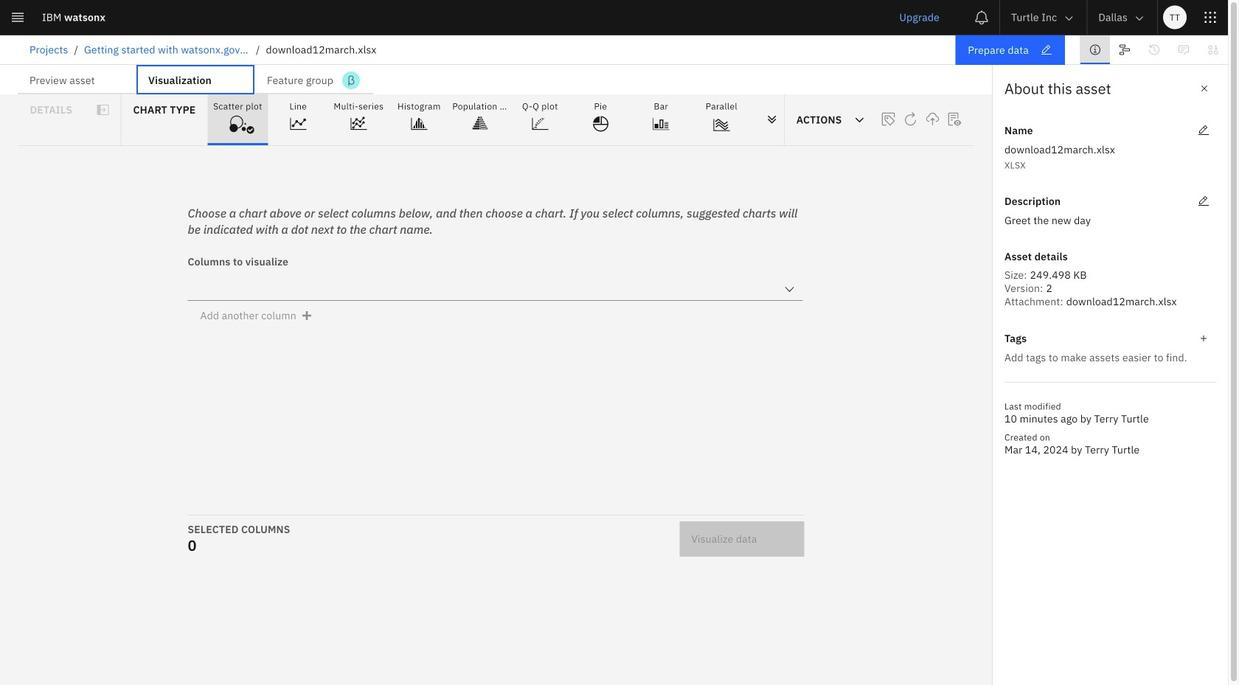 Task type: locate. For each thing, give the bounding box(es) containing it.
1 vertical spatial edit image
[[1198, 195, 1210, 207]]

global navigation element
[[0, 0, 1228, 685]]

edit image
[[1198, 125, 1210, 136], [1198, 195, 1210, 207]]

tab list
[[18, 65, 373, 94]]

0 vertical spatial edit image
[[1198, 125, 1210, 136]]

turtle inc image
[[1062, 43, 1074, 55]]

data image
[[1208, 44, 1219, 56]]

2 edit image from the top
[[1198, 195, 1210, 207]]



Task type: vqa. For each thing, say whether or not it's contained in the screenshot.
Create a new deployment space icon
no



Task type: describe. For each thing, give the bounding box(es) containing it.
close image
[[1199, 83, 1210, 94]]

arrow image
[[1134, 12, 1146, 24]]

action bar element
[[0, 35, 1228, 65]]

arrow image
[[1063, 12, 1075, 24]]

about this asset element
[[992, 65, 1228, 685]]

add image
[[1198, 333, 1210, 344]]

1 edit image from the top
[[1198, 125, 1210, 136]]

notifications image
[[974, 10, 989, 25]]



